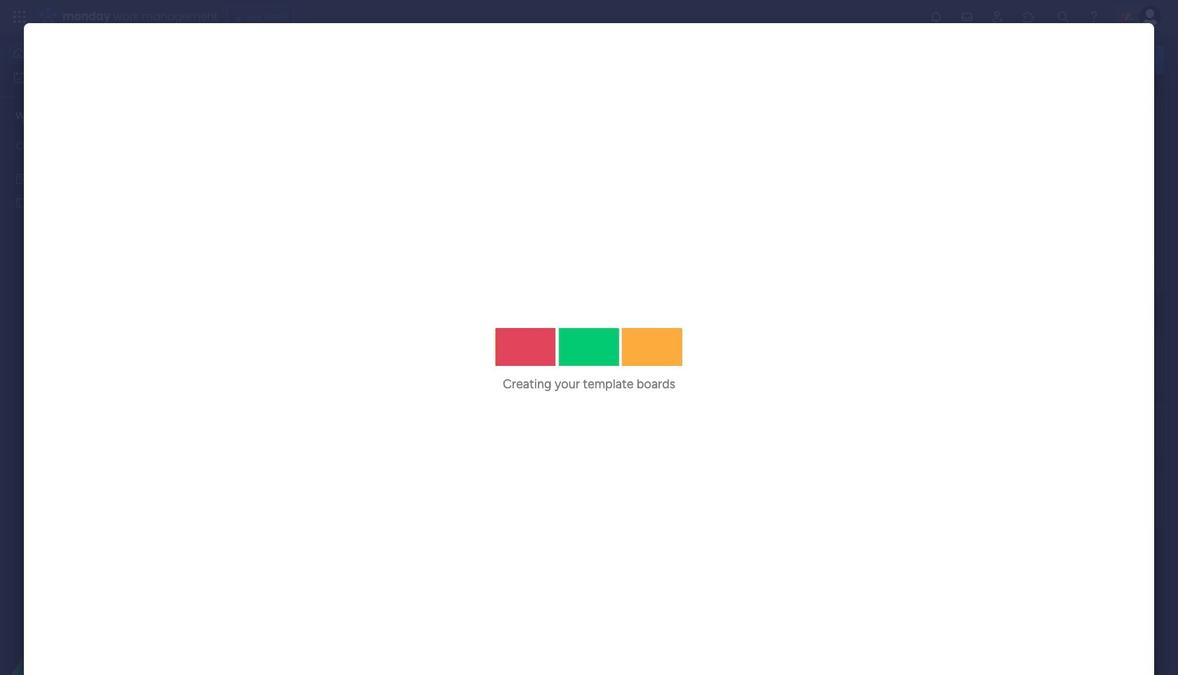 Task type: describe. For each thing, give the bounding box(es) containing it.
lottie animation element
[[0, 534, 179, 676]]

public board image
[[15, 196, 28, 209]]

workspace image
[[13, 109, 27, 124]]

notifications image
[[930, 10, 944, 24]]

workspace selection element
[[13, 108, 112, 126]]

select product image
[[13, 10, 27, 24]]

2 vertical spatial option
[[0, 166, 179, 169]]

1 vertical spatial option
[[8, 66, 171, 88]]

getting started element
[[954, 335, 1165, 391]]

help image
[[1088, 10, 1102, 24]]

lottie animation image
[[0, 534, 179, 676]]



Task type: vqa. For each thing, say whether or not it's contained in the screenshot.
workspace icon
yes



Task type: locate. For each thing, give the bounding box(es) containing it.
update feed image
[[961, 10, 975, 24]]

bob builder image
[[1140, 6, 1162, 28]]

option
[[8, 42, 171, 65], [8, 66, 171, 88], [0, 166, 179, 169]]

quick search results list box
[[228, 142, 678, 300]]

help center element
[[954, 402, 1165, 459]]

invite members image
[[992, 10, 1006, 24]]

see plans image
[[233, 9, 245, 25]]

templates image image
[[967, 106, 1152, 203]]

0 vertical spatial option
[[8, 42, 171, 65]]

monday marketplace image
[[1022, 10, 1036, 24]]

search everything image
[[1057, 10, 1071, 24]]

Search in workspace field
[[29, 139, 117, 155]]

list box
[[0, 164, 179, 404]]

contact sales element
[[954, 470, 1165, 526]]



